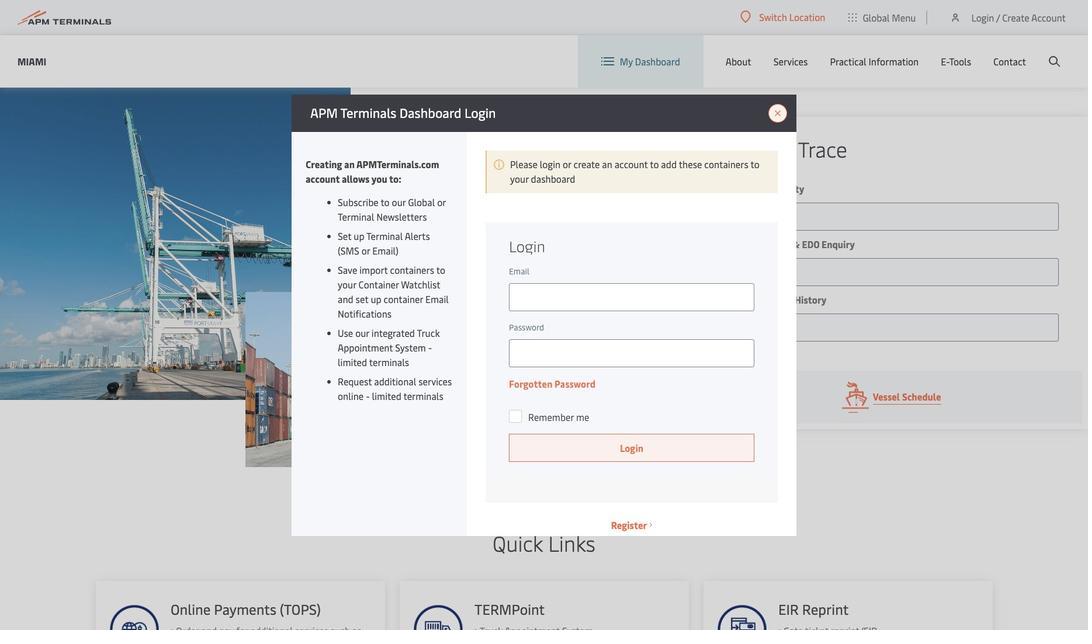 Task type: describe. For each thing, give the bounding box(es) containing it.
email
[[426, 293, 449, 306]]

1 horizontal spatial of
[[512, 288, 521, 300]]

event
[[769, 293, 793, 306]]

full
[[508, 244, 522, 257]]

strategic
[[556, 273, 593, 286]]

watchlist
[[401, 278, 440, 291]]

availability
[[756, 182, 805, 195]]

use
[[338, 327, 353, 340]]

account inside 'creating an apmterminals.com account allows you to:'
[[306, 172, 340, 185]]

vessel
[[873, 391, 900, 403]]

terminal inside set up terminal alerts (sms or email)
[[367, 230, 403, 243]]

to inside save import containers to your container watchlist and set up container email notifications
[[437, 264, 445, 276]]

florida
[[361, 244, 390, 257]]

americas,
[[349, 273, 390, 286]]

(tops)
[[279, 600, 320, 619]]

0 vertical spatial &
[[778, 134, 794, 163]]

(sms
[[338, 244, 359, 257]]

track & trace
[[725, 134, 848, 163]]

account inside please login or create an account to add these containers to your dashboard
[[615, 158, 648, 171]]

create
[[574, 158, 600, 171]]

eir
[[779, 600, 799, 619]]

service
[[525, 244, 554, 257]]

please login or create an account to add these containers to your dashboard
[[510, 158, 760, 185]]

established
[[463, 273, 511, 286]]

creating
[[306, 158, 342, 171]]

the south florida container terminal, llc is a full service marine terminal located at the port of miami, usa. due to its ideal proximity to the caribbean and the americas, the terminal has established itself as a strategic point of entry and departure for cargo moving to much of the world.
[[316, 244, 635, 300]]

or inside please login or create an account to add these containers to your dashboard
[[563, 158, 572, 171]]

our inside use our integrated truck appointment system - limited terminals
[[356, 327, 369, 340]]

up inside set up terminal alerts (sms or email)
[[354, 230, 365, 243]]

account
[[1032, 11, 1066, 24]]

additional
[[374, 375, 416, 388]]

services
[[419, 375, 452, 388]]

learn more... link
[[316, 317, 372, 330]]

add
[[661, 158, 677, 171]]

email)
[[373, 244, 399, 257]]

port
[[376, 258, 394, 271]]

caribbean
[[593, 258, 635, 271]]

miami,
[[408, 258, 436, 271]]

containers inside please login or create an account to add these containers to your dashboard
[[705, 158, 749, 171]]

login
[[540, 158, 561, 171]]

login / create account link
[[950, 0, 1066, 34]]

miami-weighing service image
[[245, 292, 450, 468]]

point
[[595, 273, 617, 286]]

as
[[537, 273, 546, 286]]

1 vertical spatial &
[[793, 238, 800, 251]]

itself
[[513, 273, 535, 286]]

import
[[725, 182, 754, 195]]

much
[[486, 288, 509, 300]]

containers inside save import containers to your container watchlist and set up container email notifications
[[390, 264, 434, 276]]

use our integrated truck appointment system - limited terminals
[[338, 327, 440, 369]]

the
[[316, 244, 331, 257]]

south
[[333, 244, 358, 257]]

miami
[[18, 55, 46, 68]]

has
[[446, 273, 461, 286]]

- inside request additional services online - limited terminals
[[366, 390, 370, 403]]

truck
[[417, 327, 440, 340]]

the up strategic
[[577, 258, 591, 271]]

container event history
[[725, 293, 827, 306]]

container
[[384, 293, 423, 306]]

register link
[[611, 518, 653, 533]]

and inside save import containers to your container watchlist and set up container email notifications
[[338, 293, 354, 306]]

quick
[[493, 529, 543, 558]]

import
[[360, 264, 388, 276]]

system
[[395, 341, 426, 354]]

booking
[[756, 238, 791, 251]]

newsletters
[[377, 210, 427, 223]]

0 horizontal spatial login
[[465, 104, 496, 122]]

switch
[[760, 11, 787, 23]]

for
[[402, 288, 414, 300]]

located
[[316, 258, 347, 271]]

integrated
[[372, 327, 415, 340]]

0 vertical spatial terminal
[[587, 244, 623, 257]]

global menu button
[[837, 0, 928, 35]]

terminal inside subscribe to our global or terminal newsletters
[[338, 210, 374, 223]]

the down itself
[[523, 288, 537, 300]]

quick links
[[493, 529, 596, 558]]

miami primary image
[[0, 88, 351, 400]]

container inside the south florida container terminal, llc is a full service marine terminal located at the port of miami, usa. due to its ideal proximity to the caribbean and the americas, the terminal has established itself as a strategic point of entry and departure for cargo moving to much of the world.
[[392, 244, 432, 257]]

allows
[[342, 172, 370, 185]]

online
[[170, 600, 210, 619]]

up inside save import containers to your container watchlist and set up container email notifications
[[371, 293, 382, 306]]

1 horizontal spatial a
[[549, 273, 554, 286]]

notifications
[[338, 307, 392, 320]]

request
[[338, 375, 372, 388]]

you
[[372, 172, 387, 185]]

limited inside use our integrated truck appointment system - limited terminals
[[338, 356, 367, 369]]

apm terminals dashboard login
[[310, 104, 496, 122]]

proximity
[[524, 258, 564, 271]]

0 vertical spatial a
[[501, 244, 506, 257]]

is
[[492, 244, 499, 257]]

terminal,
[[434, 244, 473, 257]]

0 vertical spatial of
[[396, 258, 405, 271]]

miami link
[[18, 54, 46, 69]]

schedule
[[902, 391, 942, 403]]

switch location button
[[741, 11, 826, 23]]

request additional services online - limited terminals
[[338, 375, 452, 403]]

an inside 'creating an apmterminals.com account allows you to:'
[[344, 158, 355, 171]]

track
[[725, 134, 773, 163]]

to down the marine
[[566, 258, 575, 271]]

your inside save import containers to your container watchlist and set up container email notifications
[[338, 278, 356, 291]]

login inside login / create account link
[[972, 11, 995, 24]]

enquiry
[[822, 238, 855, 251]]



Task type: locate. For each thing, give the bounding box(es) containing it.
online payments (tops)
[[170, 600, 320, 619]]

0 horizontal spatial global
[[408, 196, 435, 209]]

subscribe to our global or terminal newsletters
[[338, 196, 446, 223]]

0 vertical spatial your
[[510, 172, 529, 185]]

1 horizontal spatial an
[[602, 158, 613, 171]]

dashboard
[[531, 172, 576, 185]]

our up newsletters
[[392, 196, 406, 209]]

termpoint link
[[399, 582, 689, 631]]

& down 'close' icon
[[778, 134, 794, 163]]

1 horizontal spatial login
[[972, 11, 995, 24]]

your inside please login or create an account to add these containers to your dashboard
[[510, 172, 529, 185]]

0 vertical spatial containers
[[705, 158, 749, 171]]

0 horizontal spatial of
[[396, 258, 405, 271]]

llc
[[475, 244, 490, 257]]

alerts
[[405, 230, 430, 243]]

0 vertical spatial container
[[392, 244, 432, 257]]

your down save
[[338, 278, 356, 291]]

location
[[790, 11, 826, 23]]

departure
[[358, 288, 400, 300]]

limited inside request additional services online - limited terminals
[[372, 390, 402, 403]]

container down alerts
[[392, 244, 432, 257]]

0 horizontal spatial a
[[501, 244, 506, 257]]

or right login
[[563, 158, 572, 171]]

to:
[[389, 172, 401, 185]]

account down creating
[[306, 172, 340, 185]]

0 vertical spatial up
[[354, 230, 365, 243]]

terminals up additional
[[369, 356, 409, 369]]

online payments (tops) link
[[95, 582, 385, 631]]

our inside subscribe to our global or terminal newsletters
[[392, 196, 406, 209]]

of
[[396, 258, 405, 271], [619, 273, 628, 286], [512, 288, 521, 300]]

close image
[[769, 104, 788, 123]]

1 horizontal spatial global
[[863, 11, 890, 24]]

containers up import
[[705, 158, 749, 171]]

world.
[[539, 288, 565, 300]]

0 vertical spatial our
[[392, 196, 406, 209]]

or inside subscribe to our global or terminal newsletters
[[437, 196, 446, 209]]

its
[[489, 258, 499, 271]]

container inside save import containers to your container watchlist and set up container email notifications
[[359, 278, 399, 291]]

0 vertical spatial login
[[972, 11, 995, 24]]

edo
[[802, 238, 820, 251]]

1 vertical spatial global
[[408, 196, 435, 209]]

to left has
[[437, 264, 445, 276]]

online
[[338, 390, 364, 403]]

terminals
[[369, 356, 409, 369], [404, 390, 444, 403]]

of right port
[[396, 258, 405, 271]]

2 vertical spatial of
[[512, 288, 521, 300]]

apm
[[310, 104, 338, 122]]

2 vertical spatial container
[[725, 293, 766, 306]]

or up terminal,
[[437, 196, 446, 209]]

creating an apmterminals.com account allows you to:
[[306, 158, 439, 185]]

of down itself
[[512, 288, 521, 300]]

to
[[650, 158, 659, 171], [751, 158, 760, 171], [381, 196, 390, 209], [478, 258, 487, 271], [566, 258, 575, 271], [437, 264, 445, 276], [475, 288, 484, 300]]

- inside use our integrated truck appointment system - limited terminals
[[428, 341, 432, 354]]

1 horizontal spatial your
[[510, 172, 529, 185]]

1 vertical spatial containers
[[390, 264, 434, 276]]

0 horizontal spatial -
[[366, 390, 370, 403]]

or right (sms
[[362, 244, 370, 257]]

subscribe
[[338, 196, 379, 209]]

containers up watchlist
[[390, 264, 434, 276]]

1 horizontal spatial limited
[[372, 390, 402, 403]]

global inside subscribe to our global or terminal newsletters
[[408, 196, 435, 209]]

0 horizontal spatial an
[[344, 158, 355, 171]]

login right dashboard
[[465, 104, 496, 122]]

marine
[[556, 244, 585, 257]]

terminals inside request additional services online - limited terminals
[[404, 390, 444, 403]]

eir reprint link
[[704, 582, 993, 631]]

trace
[[798, 134, 848, 163]]

0 horizontal spatial containers
[[390, 264, 434, 276]]

0 horizontal spatial account
[[306, 172, 340, 185]]

0 vertical spatial global
[[863, 11, 890, 24]]

set
[[338, 230, 352, 243]]

to left add
[[650, 158, 659, 171]]

account left add
[[615, 158, 648, 171]]

1 horizontal spatial or
[[437, 196, 446, 209]]

termpoint
[[474, 600, 545, 619]]

1 vertical spatial of
[[619, 273, 628, 286]]

1 vertical spatial limited
[[372, 390, 402, 403]]

to left its at the left top
[[478, 258, 487, 271]]

1 horizontal spatial up
[[371, 293, 382, 306]]

an inside please login or create an account to add these containers to your dashboard
[[602, 158, 613, 171]]

1 vertical spatial our
[[356, 327, 369, 340]]

terminals
[[341, 104, 397, 122]]

terminals down services
[[404, 390, 444, 403]]

0 vertical spatial or
[[563, 158, 572, 171]]

save import containers to your container watchlist and set up container email notifications
[[338, 264, 449, 320]]

- down truck
[[428, 341, 432, 354]]

terminal down 'subscribe'
[[338, 210, 374, 223]]

2 an from the left
[[602, 158, 613, 171]]

0 horizontal spatial our
[[356, 327, 369, 340]]

menu
[[892, 11, 916, 24]]

2 horizontal spatial or
[[563, 158, 572, 171]]

an
[[344, 158, 355, 171], [602, 158, 613, 171]]

import availability
[[725, 182, 805, 195]]

export
[[725, 238, 754, 251]]

1 horizontal spatial -
[[428, 341, 432, 354]]

2 vertical spatial or
[[362, 244, 370, 257]]

learn more...
[[316, 317, 372, 330]]

a
[[501, 244, 506, 257], [549, 273, 554, 286]]

0 vertical spatial terminal
[[338, 210, 374, 223]]

dashboard
[[400, 104, 462, 122]]

switch location
[[760, 11, 826, 23]]

more...
[[342, 317, 372, 330]]

login left /
[[972, 11, 995, 24]]

cargo
[[416, 288, 440, 300]]

0 horizontal spatial limited
[[338, 356, 367, 369]]

of down caribbean
[[619, 273, 628, 286]]

0 horizontal spatial or
[[362, 244, 370, 257]]

1 vertical spatial your
[[338, 278, 356, 291]]

logo new 0 image
[[316, 175, 649, 225]]

create
[[1003, 11, 1030, 24]]

terminals inside use our integrated truck appointment system - limited terminals
[[369, 356, 409, 369]]

&
[[778, 134, 794, 163], [793, 238, 800, 251]]

terminal up caribbean
[[587, 244, 623, 257]]

global up newsletters
[[408, 196, 435, 209]]

1 vertical spatial terminal
[[408, 273, 444, 286]]

1 vertical spatial terminals
[[404, 390, 444, 403]]

2 horizontal spatial of
[[619, 273, 628, 286]]

login / create account
[[972, 11, 1066, 24]]

our up appointment
[[356, 327, 369, 340]]

global menu
[[863, 11, 916, 24]]

please
[[510, 158, 538, 171]]

apmterminals.com
[[357, 158, 439, 171]]

container left event
[[725, 293, 766, 306]]

global inside button
[[863, 11, 890, 24]]

the right at at the top left of page
[[360, 258, 374, 271]]

0 horizontal spatial terminal
[[408, 273, 444, 286]]

or inside set up terminal alerts (sms or email)
[[362, 244, 370, 257]]

usa.
[[438, 258, 457, 271]]

reprint
[[802, 600, 849, 619]]

containers
[[705, 158, 749, 171], [390, 264, 434, 276]]

1 vertical spatial login
[[465, 104, 496, 122]]

0 vertical spatial -
[[428, 341, 432, 354]]

container down import on the top left
[[359, 278, 399, 291]]

the
[[360, 258, 374, 271], [577, 258, 591, 271], [333, 273, 347, 286], [392, 273, 406, 286], [523, 288, 537, 300]]

- right online
[[366, 390, 370, 403]]

0 horizontal spatial your
[[338, 278, 356, 291]]

0 vertical spatial account
[[615, 158, 648, 171]]

1 vertical spatial a
[[549, 273, 554, 286]]

limited down additional
[[372, 390, 402, 403]]

an right create
[[602, 158, 613, 171]]

1 vertical spatial up
[[371, 293, 382, 306]]

1 horizontal spatial containers
[[705, 158, 749, 171]]

account
[[615, 158, 648, 171], [306, 172, 340, 185]]

0 horizontal spatial up
[[354, 230, 365, 243]]

history
[[795, 293, 827, 306]]

1 vertical spatial container
[[359, 278, 399, 291]]

terminal up cargo
[[408, 273, 444, 286]]

to inside subscribe to our global or terminal newsletters
[[381, 196, 390, 209]]

to up import availability
[[751, 158, 760, 171]]

and
[[316, 273, 331, 286], [340, 288, 356, 300], [338, 293, 354, 306]]

a right as
[[549, 273, 554, 286]]

moving
[[442, 288, 473, 300]]

global left menu
[[863, 11, 890, 24]]

set up terminal alerts (sms or email)
[[338, 230, 430, 257]]

0 vertical spatial limited
[[338, 356, 367, 369]]

-
[[428, 341, 432, 354], [366, 390, 370, 403]]

an up allows
[[344, 158, 355, 171]]

your down the please
[[510, 172, 529, 185]]

to down established
[[475, 288, 484, 300]]

eir reprint
[[779, 600, 849, 619]]

register
[[611, 519, 647, 532]]

save
[[338, 264, 357, 276]]

at
[[349, 258, 358, 271]]

limited up request
[[338, 356, 367, 369]]

links
[[549, 529, 596, 558]]

1 horizontal spatial account
[[615, 158, 648, 171]]

0 vertical spatial terminals
[[369, 356, 409, 369]]

terminal
[[338, 210, 374, 223], [367, 230, 403, 243]]

learn
[[316, 317, 340, 330]]

1 vertical spatial -
[[366, 390, 370, 403]]

& left "edo"
[[793, 238, 800, 251]]

up
[[354, 230, 365, 243], [371, 293, 382, 306]]

the up "for"
[[392, 273, 406, 286]]

vessel schedule
[[873, 391, 942, 403]]

set
[[356, 293, 369, 306]]

entry
[[316, 288, 338, 300]]

1 horizontal spatial our
[[392, 196, 406, 209]]

1 vertical spatial terminal
[[367, 230, 403, 243]]

1 vertical spatial or
[[437, 196, 446, 209]]

terminal up email) on the left top of the page
[[367, 230, 403, 243]]

limited
[[338, 356, 367, 369], [372, 390, 402, 403]]

to up newsletters
[[381, 196, 390, 209]]

container
[[392, 244, 432, 257], [359, 278, 399, 291], [725, 293, 766, 306]]

1 vertical spatial account
[[306, 172, 340, 185]]

payments
[[214, 600, 276, 619]]

the down located
[[333, 273, 347, 286]]

a right is
[[501, 244, 506, 257]]

1 horizontal spatial terminal
[[587, 244, 623, 257]]

1 an from the left
[[344, 158, 355, 171]]

terminal
[[587, 244, 623, 257], [408, 273, 444, 286]]



Task type: vqa. For each thing, say whether or not it's contained in the screenshot.
after in the left top of the page
no



